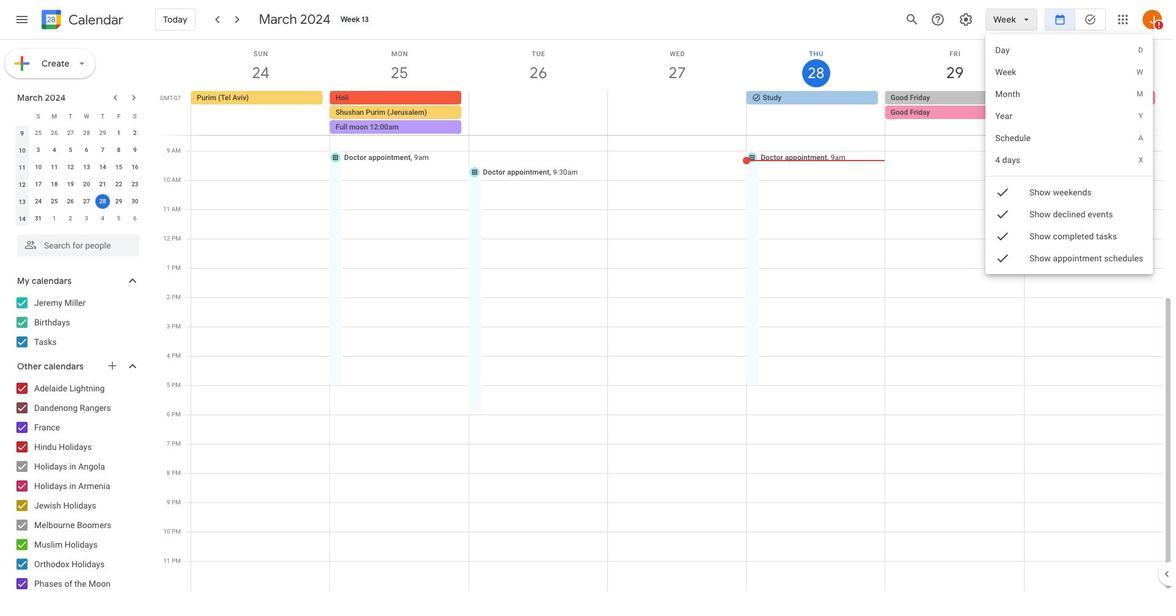 Task type: locate. For each thing, give the bounding box(es) containing it.
other calendars list
[[2, 379, 152, 592]]

checkbox item
[[986, 182, 1154, 204], [986, 204, 1154, 226], [986, 226, 1154, 248], [986, 248, 1154, 270]]

row
[[186, 91, 1174, 135], [14, 108, 143, 125], [14, 125, 143, 142], [14, 142, 143, 159], [14, 159, 143, 176], [14, 176, 143, 193], [14, 193, 143, 210], [14, 210, 143, 227]]

10 element
[[31, 160, 46, 175]]

grid
[[157, 40, 1174, 592]]

6 menu item from the top
[[986, 149, 1154, 171]]

2 element
[[128, 126, 142, 141]]

None search field
[[0, 230, 152, 257]]

29 element
[[112, 194, 126, 209]]

14 element
[[95, 160, 110, 175]]

9 element
[[128, 143, 142, 158]]

row group inside march 2024 grid
[[14, 125, 143, 227]]

16 element
[[128, 160, 142, 175]]

5 menu item from the top
[[986, 127, 1154, 149]]

19 element
[[63, 177, 78, 192]]

3 checkbox item from the top
[[986, 226, 1154, 248]]

april 3 element
[[79, 212, 94, 226]]

february 29 element
[[95, 126, 110, 141]]

column header
[[14, 108, 30, 125]]

4 checkbox item from the top
[[986, 248, 1154, 270]]

4 element
[[47, 143, 62, 158]]

calendar element
[[39, 7, 123, 34]]

heading inside calendar element
[[66, 13, 123, 27]]

3 element
[[31, 143, 46, 158]]

17 element
[[31, 177, 46, 192]]

heading
[[66, 13, 123, 27]]

menu
[[986, 34, 1154, 275]]

add other calendars image
[[106, 360, 119, 372]]

20 element
[[79, 177, 94, 192]]

24 element
[[31, 194, 46, 209]]

5 element
[[63, 143, 78, 158]]

cell
[[330, 91, 469, 135], [469, 91, 608, 135], [608, 91, 747, 135], [886, 91, 1025, 135], [95, 193, 111, 210]]

menu item
[[986, 39, 1154, 61], [986, 61, 1154, 83], [986, 83, 1154, 105], [986, 105, 1154, 127], [986, 127, 1154, 149], [986, 149, 1154, 171]]

21 element
[[95, 177, 110, 192]]

april 5 element
[[112, 212, 126, 226]]

row group
[[14, 125, 143, 227]]

4 menu item from the top
[[986, 105, 1154, 127]]

february 27 element
[[63, 126, 78, 141]]



Task type: describe. For each thing, give the bounding box(es) containing it.
23 element
[[128, 177, 142, 192]]

28, today element
[[95, 194, 110, 209]]

main drawer image
[[15, 12, 29, 27]]

Search for people text field
[[24, 235, 132, 257]]

column header inside march 2024 grid
[[14, 108, 30, 125]]

30 element
[[128, 194, 142, 209]]

1 menu item from the top
[[986, 39, 1154, 61]]

7 element
[[95, 143, 110, 158]]

cell inside row group
[[95, 193, 111, 210]]

12 element
[[63, 160, 78, 175]]

2 menu item from the top
[[986, 61, 1154, 83]]

february 28 element
[[79, 126, 94, 141]]

27 element
[[79, 194, 94, 209]]

15 element
[[112, 160, 126, 175]]

april 4 element
[[95, 212, 110, 226]]

april 2 element
[[63, 212, 78, 226]]

26 element
[[63, 194, 78, 209]]

1 checkbox item from the top
[[986, 182, 1154, 204]]

11 element
[[47, 160, 62, 175]]

february 25 element
[[31, 126, 46, 141]]

1 element
[[112, 126, 126, 141]]

18 element
[[47, 177, 62, 192]]

my calendars list
[[2, 293, 152, 352]]

22 element
[[112, 177, 126, 192]]

3 menu item from the top
[[986, 83, 1154, 105]]

2 checkbox item from the top
[[986, 204, 1154, 226]]

8 element
[[112, 143, 126, 158]]

february 26 element
[[47, 126, 62, 141]]

march 2024 grid
[[12, 108, 143, 227]]

april 1 element
[[47, 212, 62, 226]]

31 element
[[31, 212, 46, 226]]

6 element
[[79, 143, 94, 158]]

25 element
[[47, 194, 62, 209]]

13 element
[[79, 160, 94, 175]]

settings menu image
[[959, 12, 974, 27]]

april 6 element
[[128, 212, 142, 226]]



Task type: vqa. For each thing, say whether or not it's contained in the screenshot.
April 2 element
yes



